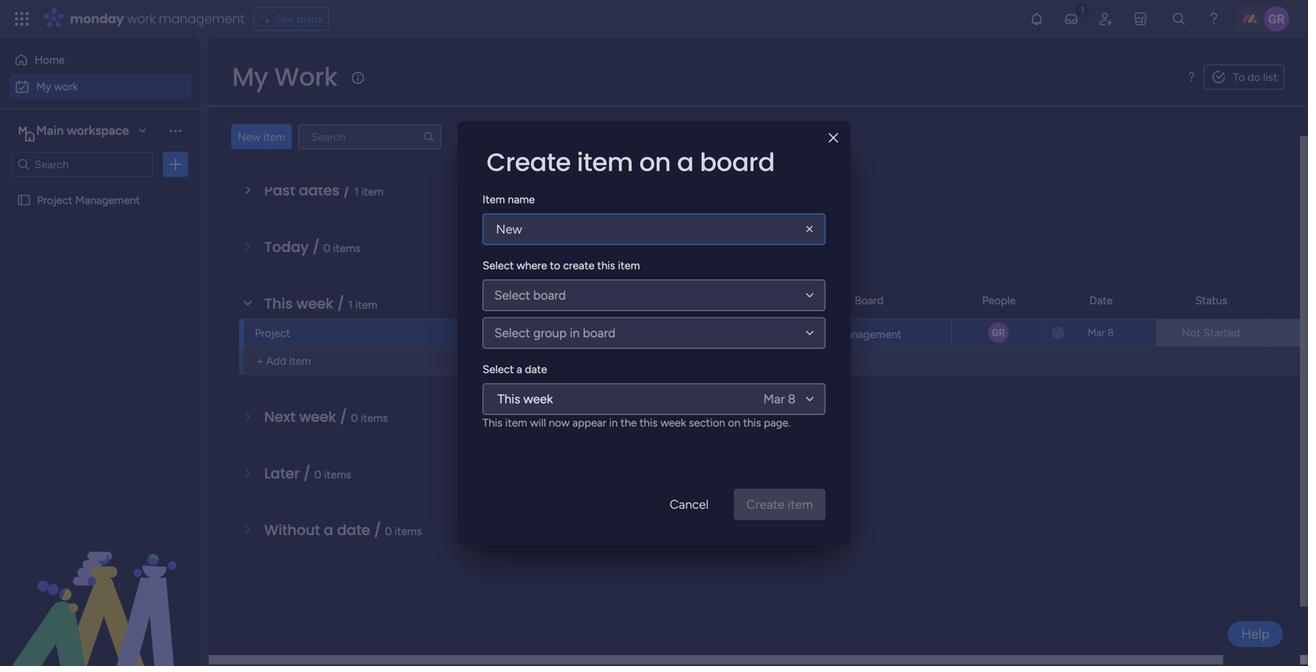 Task type: describe. For each thing, give the bounding box(es) containing it.
Search in workspace field
[[33, 155, 131, 174]]

work
[[274, 59, 338, 94]]

my work option
[[9, 74, 191, 99]]

select for select where to create this item
[[483, 259, 514, 272]]

items inside the without a date / 0 items
[[395, 525, 422, 538]]

without a date / 0 items
[[264, 521, 422, 541]]

week left section
[[661, 416, 687, 430]]

week for next week / 0 items
[[299, 407, 336, 427]]

help image
[[1207, 11, 1222, 27]]

later
[[264, 464, 300, 484]]

cancel
[[670, 497, 709, 512]]

item name
[[483, 193, 535, 206]]

1 horizontal spatial 8
[[1108, 327, 1115, 339]]

1 horizontal spatial project
[[255, 327, 291, 340]]

see
[[275, 12, 294, 26]]

management
[[159, 10, 245, 28]]

started
[[1204, 326, 1241, 340]]

next
[[264, 407, 296, 427]]

items inside today / 0 items
[[333, 242, 361, 255]]

main workspace
[[36, 123, 129, 138]]

+ add item
[[257, 355, 311, 368]]

a for without
[[324, 521, 334, 541]]

public board image
[[17, 193, 31, 208]]

For example, project proposal text field
[[483, 214, 826, 245]]

+
[[257, 355, 263, 368]]

dates
[[299, 181, 340, 201]]

0 inside the without a date / 0 items
[[385, 525, 392, 538]]

past dates / 1 item
[[264, 181, 384, 201]]

project management list box
[[0, 184, 201, 426]]

help
[[1242, 627, 1270, 643]]

date
[[1090, 294, 1114, 307]]

my work
[[232, 59, 338, 94]]

now
[[549, 416, 570, 430]]

this week
[[498, 392, 553, 407]]

group
[[534, 326, 567, 341]]

select for select group in board
[[495, 326, 531, 341]]

1 vertical spatial 8
[[788, 392, 796, 407]]

select product image
[[14, 11, 30, 27]]

to
[[550, 259, 561, 272]]

project inside list box
[[37, 194, 73, 207]]

search image
[[422, 131, 435, 143]]

1 vertical spatial mar
[[764, 392, 785, 407]]

cancel button
[[658, 489, 722, 521]]

create
[[563, 259, 595, 272]]

0 vertical spatial on
[[640, 145, 671, 180]]

home
[[35, 53, 65, 67]]

workspace
[[67, 123, 129, 138]]

monday work management
[[70, 10, 245, 28]]

new item button
[[231, 124, 292, 150]]

to do list button
[[1205, 65, 1285, 90]]

list
[[1264, 70, 1278, 84]]

work for my
[[54, 80, 78, 93]]

this item will now appear in the this week section on this page.
[[483, 416, 791, 430]]

not
[[1182, 326, 1201, 340]]

1 horizontal spatial this
[[640, 416, 658, 430]]

0 inside today / 0 items
[[324, 242, 331, 255]]

plans
[[297, 12, 323, 26]]

today / 0 items
[[264, 237, 361, 257]]

items inside the later / 0 items
[[324, 468, 351, 482]]

this for will
[[483, 416, 503, 430]]

my work
[[36, 80, 78, 93]]

a for select
[[517, 363, 523, 376]]

this for /
[[264, 294, 293, 314]]

new item
[[238, 130, 286, 144]]



Task type: locate. For each thing, give the bounding box(es) containing it.
my for my work
[[36, 80, 51, 93]]

None search field
[[298, 124, 441, 150]]

to do list
[[1234, 70, 1278, 84]]

1 vertical spatial date
[[337, 521, 371, 541]]

0 vertical spatial date
[[525, 363, 547, 376]]

/
[[343, 181, 351, 201], [313, 237, 320, 257], [337, 294, 345, 314], [340, 407, 347, 427], [303, 464, 311, 484], [374, 521, 381, 541]]

in
[[570, 326, 580, 341], [610, 416, 618, 430]]

0 vertical spatial in
[[570, 326, 580, 341]]

week
[[297, 294, 334, 314], [524, 392, 553, 407], [299, 407, 336, 427], [661, 416, 687, 430]]

select
[[483, 259, 514, 272], [495, 288, 531, 303], [495, 326, 531, 341], [483, 363, 514, 376]]

2 horizontal spatial a
[[677, 145, 694, 180]]

1 horizontal spatial date
[[525, 363, 547, 376]]

in right group
[[570, 326, 580, 341]]

management
[[75, 194, 140, 207], [837, 328, 902, 341]]

mar 8 up page.
[[764, 392, 796, 407]]

the
[[621, 416, 637, 430]]

select up this week
[[483, 363, 514, 376]]

1 vertical spatial this
[[498, 392, 521, 407]]

m
[[18, 124, 27, 137]]

items
[[333, 242, 361, 255], [361, 412, 388, 425], [324, 468, 351, 482], [395, 525, 422, 538]]

1 horizontal spatial on
[[728, 416, 741, 430]]

1 vertical spatial on
[[728, 416, 741, 430]]

close image
[[829, 132, 839, 144]]

select board
[[495, 288, 566, 303]]

to
[[1234, 70, 1246, 84]]

my work link
[[9, 74, 191, 99]]

past
[[264, 181, 295, 201]]

0 horizontal spatial project
[[37, 194, 73, 207]]

0 vertical spatial a
[[677, 145, 694, 180]]

0 horizontal spatial 1
[[348, 298, 353, 312]]

create
[[487, 145, 571, 180]]

item inside this week / 1 item
[[356, 298, 378, 312]]

today
[[264, 237, 309, 257]]

1 vertical spatial work
[[54, 80, 78, 93]]

option
[[0, 186, 201, 189]]

mar down date
[[1088, 327, 1106, 339]]

1 horizontal spatial mar
[[1088, 327, 1106, 339]]

greg robinson image
[[1265, 6, 1290, 31]]

mar 8
[[1088, 327, 1115, 339], [764, 392, 796, 407]]

select a date
[[483, 363, 547, 376]]

project
[[37, 194, 73, 207], [255, 327, 291, 340], [799, 328, 834, 341]]

date
[[525, 363, 547, 376], [337, 521, 371, 541]]

2 horizontal spatial project
[[799, 328, 834, 341]]

date for select
[[525, 363, 547, 376]]

create item on a board
[[487, 145, 775, 180]]

1 inside past dates / 1 item
[[354, 185, 359, 198]]

1 horizontal spatial work
[[127, 10, 155, 28]]

1 horizontal spatial my
[[232, 59, 268, 94]]

2 vertical spatial board
[[583, 326, 616, 341]]

name
[[508, 193, 535, 206]]

1 horizontal spatial 1
[[354, 185, 359, 198]]

1 vertical spatial 1
[[348, 298, 353, 312]]

date for without
[[337, 521, 371, 541]]

8 up page.
[[788, 392, 796, 407]]

see plans
[[275, 12, 323, 26]]

add
[[266, 355, 286, 368]]

work
[[127, 10, 155, 28], [54, 80, 78, 93]]

week right next
[[299, 407, 336, 427]]

not started
[[1182, 326, 1241, 340]]

home link
[[9, 47, 191, 72]]

0 horizontal spatial date
[[337, 521, 371, 541]]

see plans button
[[254, 7, 330, 31]]

notifications image
[[1029, 11, 1045, 27]]

Filter dashboard by text search field
[[298, 124, 441, 150]]

1 horizontal spatial in
[[610, 416, 618, 430]]

1 vertical spatial board
[[534, 288, 566, 303]]

board
[[855, 294, 884, 307]]

1 vertical spatial in
[[610, 416, 618, 430]]

0 vertical spatial project management
[[37, 194, 140, 207]]

0 vertical spatial 8
[[1108, 327, 1115, 339]]

on right section
[[728, 416, 741, 430]]

management down search in workspace field
[[75, 194, 140, 207]]

0 horizontal spatial board
[[534, 288, 566, 303]]

0 vertical spatial this
[[264, 294, 293, 314]]

0 horizontal spatial in
[[570, 326, 580, 341]]

date up this week
[[525, 363, 547, 376]]

update feed image
[[1064, 11, 1080, 27]]

this
[[598, 259, 616, 272], [640, 416, 658, 430], [744, 416, 762, 430]]

home option
[[9, 47, 191, 72]]

1 down today / 0 items
[[348, 298, 353, 312]]

work right monday
[[127, 10, 155, 28]]

item
[[483, 193, 505, 206]]

8
[[1108, 327, 1115, 339], [788, 392, 796, 407]]

project management link
[[797, 320, 942, 346]]

search everything image
[[1172, 11, 1188, 27]]

on up the for example, project proposal text box
[[640, 145, 671, 180]]

8 down date
[[1108, 327, 1115, 339]]

my down home
[[36, 80, 51, 93]]

1 vertical spatial management
[[837, 328, 902, 341]]

select down where
[[495, 288, 531, 303]]

1 vertical spatial project management
[[799, 328, 902, 341]]

1 for this week /
[[348, 298, 353, 312]]

0 vertical spatial mar 8
[[1088, 327, 1115, 339]]

a
[[677, 145, 694, 180], [517, 363, 523, 376], [324, 521, 334, 541]]

lottie animation element
[[0, 508, 201, 667]]

this right 'create'
[[598, 259, 616, 272]]

workspace selection element
[[15, 121, 131, 142]]

do
[[1248, 70, 1261, 84]]

a up the for example, project proposal text box
[[677, 145, 694, 180]]

1 horizontal spatial project management
[[799, 328, 902, 341]]

0 vertical spatial board
[[700, 145, 775, 180]]

0 horizontal spatial mar
[[764, 392, 785, 407]]

invite members image
[[1099, 11, 1114, 27]]

0 horizontal spatial 8
[[788, 392, 796, 407]]

my for my work
[[232, 59, 268, 94]]

my inside option
[[36, 80, 51, 93]]

people
[[983, 294, 1016, 307]]

where
[[517, 259, 547, 272]]

my
[[232, 59, 268, 94], [36, 80, 51, 93]]

monday
[[70, 10, 124, 28]]

this down this week
[[483, 416, 503, 430]]

item inside button
[[263, 130, 286, 144]]

1 horizontal spatial management
[[837, 328, 902, 341]]

0 horizontal spatial a
[[324, 521, 334, 541]]

0 horizontal spatial on
[[640, 145, 671, 180]]

this left page.
[[744, 416, 762, 430]]

select for select board
[[495, 288, 531, 303]]

week for this week / 1 item
[[297, 294, 334, 314]]

help button
[[1229, 622, 1284, 648]]

0 horizontal spatial management
[[75, 194, 140, 207]]

project management
[[37, 194, 140, 207], [799, 328, 902, 341]]

appear
[[573, 416, 607, 430]]

mar up page.
[[764, 392, 785, 407]]

board
[[700, 145, 775, 180], [534, 288, 566, 303], [583, 326, 616, 341]]

0 horizontal spatial mar 8
[[764, 392, 796, 407]]

0 vertical spatial 1
[[354, 185, 359, 198]]

project management inside project management "link"
[[799, 328, 902, 341]]

mar 8 down date
[[1088, 327, 1115, 339]]

project inside "link"
[[799, 328, 834, 341]]

1 horizontal spatial a
[[517, 363, 523, 376]]

later / 0 items
[[264, 464, 351, 484]]

1 right dates
[[354, 185, 359, 198]]

work inside option
[[54, 80, 78, 93]]

next week / 0 items
[[264, 407, 388, 427]]

2 horizontal spatial board
[[700, 145, 775, 180]]

week up will at the bottom
[[524, 392, 553, 407]]

2 vertical spatial a
[[324, 521, 334, 541]]

0 vertical spatial mar
[[1088, 327, 1106, 339]]

select where to create this item
[[483, 259, 640, 272]]

on
[[640, 145, 671, 180], [728, 416, 741, 430]]

week down today / 0 items
[[297, 294, 334, 314]]

0 inside the later / 0 items
[[314, 468, 322, 482]]

page.
[[764, 416, 791, 430]]

0 horizontal spatial this
[[598, 259, 616, 272]]

workspace image
[[15, 122, 31, 139]]

this down today
[[264, 294, 293, 314]]

select left where
[[483, 259, 514, 272]]

1
[[354, 185, 359, 198], [348, 298, 353, 312]]

date right the without
[[337, 521, 371, 541]]

lottie animation image
[[0, 508, 201, 667]]

this down "select a date" on the left
[[498, 392, 521, 407]]

this
[[264, 294, 293, 314], [498, 392, 521, 407], [483, 416, 503, 430]]

0 horizontal spatial project management
[[37, 194, 140, 207]]

item inside past dates / 1 item
[[362, 185, 384, 198]]

project management down search in workspace field
[[37, 194, 140, 207]]

2 vertical spatial this
[[483, 416, 503, 430]]

this week / 1 item
[[264, 294, 378, 314]]

1 image
[[1076, 1, 1090, 18]]

select for select a date
[[483, 363, 514, 376]]

a up this week
[[517, 363, 523, 376]]

items inside the 'next week / 0 items'
[[361, 412, 388, 425]]

project management inside project management list box
[[37, 194, 140, 207]]

1 inside this week / 1 item
[[348, 298, 353, 312]]

a right the without
[[324, 521, 334, 541]]

management down board
[[837, 328, 902, 341]]

0 vertical spatial management
[[75, 194, 140, 207]]

mar
[[1088, 327, 1106, 339], [764, 392, 785, 407]]

without
[[264, 521, 320, 541]]

0
[[324, 242, 331, 255], [351, 412, 358, 425], [314, 468, 322, 482], [385, 525, 392, 538]]

week for this week
[[524, 392, 553, 407]]

in left the
[[610, 416, 618, 430]]

work down home
[[54, 80, 78, 93]]

0 horizontal spatial my
[[36, 80, 51, 93]]

1 horizontal spatial mar 8
[[1088, 327, 1115, 339]]

work for monday
[[127, 10, 155, 28]]

status
[[1196, 294, 1228, 307]]

main
[[36, 123, 64, 138]]

select group in board
[[495, 326, 616, 341]]

section
[[689, 416, 726, 430]]

new
[[238, 130, 261, 144]]

item
[[263, 130, 286, 144], [577, 145, 633, 180], [362, 185, 384, 198], [618, 259, 640, 272], [356, 298, 378, 312], [289, 355, 311, 368], [506, 416, 528, 430]]

2 horizontal spatial this
[[744, 416, 762, 430]]

this right the
[[640, 416, 658, 430]]

management inside list box
[[75, 194, 140, 207]]

1 horizontal spatial board
[[583, 326, 616, 341]]

select up "select a date" on the left
[[495, 326, 531, 341]]

0 horizontal spatial work
[[54, 80, 78, 93]]

monday marketplace image
[[1133, 11, 1149, 27]]

0 inside the 'next week / 0 items'
[[351, 412, 358, 425]]

project management down board
[[799, 328, 902, 341]]

will
[[530, 416, 546, 430]]

my left the work
[[232, 59, 268, 94]]

1 vertical spatial mar 8
[[764, 392, 796, 407]]

1 for past dates /
[[354, 185, 359, 198]]

management inside "link"
[[837, 328, 902, 341]]

0 vertical spatial work
[[127, 10, 155, 28]]

1 vertical spatial a
[[517, 363, 523, 376]]



Task type: vqa. For each thing, say whether or not it's contained in the screenshot.


